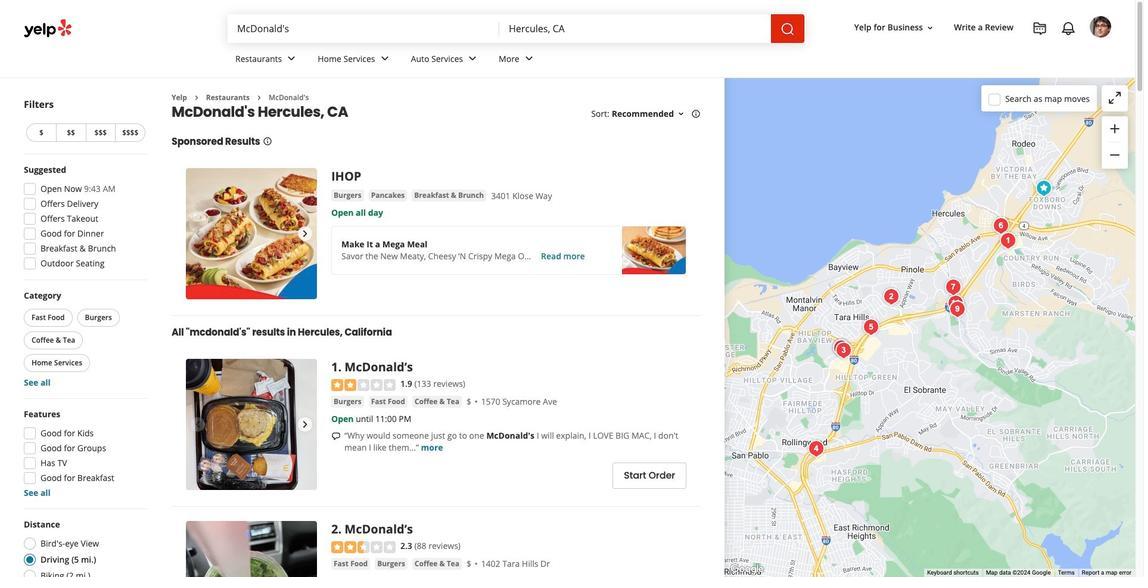 Task type: describe. For each thing, give the bounding box(es) containing it.
things to do, nail salons, plumbers text field
[[228, 14, 500, 43]]

1 horizontal spatial mcdonald's image
[[880, 285, 904, 309]]

search image
[[781, 22, 795, 36]]

slideshow element for the '16 speech v2' icon
[[186, 359, 317, 490]]

james p. image
[[1091, 16, 1112, 38]]

1 slideshow element from the top
[[186, 168, 317, 300]]

none field things to do, nail salons, plumbers
[[228, 14, 500, 43]]

expand map image
[[1108, 91, 1123, 105]]

2.3 star rating image
[[332, 541, 396, 553]]

the original red onion image
[[946, 297, 970, 321]]

16 info v2 image
[[263, 137, 272, 146]]

0 horizontal spatial mcdonald's image
[[805, 437, 828, 461]]

projects image
[[1033, 21, 1048, 36]]

jack in the box image
[[989, 214, 1013, 238]]

1 vertical spatial 16 chevron down v2 image
[[677, 109, 686, 119]]

in-n-out burger image
[[859, 315, 883, 339]]

zoom in image
[[1108, 121, 1123, 136]]

16 chevron right v2 image
[[192, 93, 201, 102]]

previous image for 1st slideshow element from the top of the page
[[191, 227, 205, 241]]

next image
[[298, 418, 312, 432]]

address, neighborhood, city, state or zip text field
[[500, 14, 772, 43]]



Task type: locate. For each thing, give the bounding box(es) containing it.
previous image
[[191, 227, 205, 241], [191, 418, 205, 432]]

None search field
[[228, 14, 805, 43]]

slideshow element
[[186, 168, 317, 300], [186, 359, 317, 490], [186, 521, 317, 577]]

2 slideshow element from the top
[[186, 359, 317, 490]]

none field address, neighborhood, city, state or zip
[[500, 14, 772, 43]]

2 vertical spatial slideshow element
[[186, 521, 317, 577]]

0 horizontal spatial 24 chevron down v2 image
[[285, 52, 299, 66]]

1 vertical spatial mcdonald's image
[[805, 437, 828, 461]]

0 horizontal spatial mcdonald's image
[[832, 338, 856, 362]]

slideshow element for 2.3 star rating image
[[186, 521, 317, 577]]

2 none field from the left
[[500, 14, 772, 43]]

1 vertical spatial previous image
[[191, 418, 205, 432]]

0 vertical spatial 16 chevron down v2 image
[[926, 23, 935, 33]]

the habit burger grill image
[[942, 275, 966, 299]]

0 vertical spatial mcdonald's image
[[997, 229, 1020, 253]]

1 previous image from the top
[[191, 227, 205, 241]]

1 vertical spatial slideshow element
[[186, 359, 317, 490]]

2 24 chevron down v2 image from the left
[[466, 52, 480, 66]]

2 previous image from the top
[[191, 418, 205, 432]]

map region
[[725, 78, 1136, 577]]

3 24 chevron down v2 image from the left
[[522, 52, 536, 66]]

five guys image
[[944, 291, 968, 315]]

16 info v2 image
[[692, 109, 701, 119]]

1 horizontal spatial 24 chevron down v2 image
[[466, 52, 480, 66]]

user actions element
[[845, 15, 1129, 88]]

option group
[[20, 519, 148, 577]]

ihop image
[[830, 336, 854, 360], [830, 336, 854, 360]]

0 vertical spatial mcdonald's image
[[880, 285, 904, 309]]

mountain mike's pizza image
[[1032, 176, 1056, 200]]

1 vertical spatial mcdonald's image
[[832, 338, 856, 362]]

0 horizontal spatial 16 chevron down v2 image
[[677, 109, 686, 119]]

business categories element
[[226, 43, 1112, 78]]

previous image for slideshow element related to the '16 speech v2' icon
[[191, 418, 205, 432]]

mcdonald's image
[[880, 285, 904, 309], [805, 437, 828, 461]]

2 horizontal spatial 24 chevron down v2 image
[[522, 52, 536, 66]]

16 chevron down v2 image
[[926, 23, 935, 33], [677, 109, 686, 119]]

next image
[[298, 227, 312, 241]]

3 slideshow element from the top
[[186, 521, 317, 577]]

24 chevron down v2 image
[[285, 52, 299, 66], [466, 52, 480, 66], [522, 52, 536, 66]]

None field
[[228, 14, 500, 43], [500, 14, 772, 43]]

1 horizontal spatial mcdonald's image
[[997, 229, 1020, 253]]

1 horizontal spatial 16 chevron down v2 image
[[926, 23, 935, 33]]

google image
[[728, 562, 767, 577]]

0 vertical spatial previous image
[[191, 227, 205, 241]]

24 chevron down v2 image
[[378, 52, 392, 66]]

0 vertical spatial slideshow element
[[186, 168, 317, 300]]

group
[[1102, 116, 1129, 169], [20, 164, 148, 273], [21, 290, 148, 389], [20, 408, 148, 499]]

mcdonald's image
[[997, 229, 1020, 253], [832, 338, 856, 362]]

1.9 star rating image
[[332, 379, 396, 391]]

1 none field from the left
[[228, 14, 500, 43]]

notifications image
[[1062, 21, 1076, 36]]

16 chevron right v2 image
[[255, 93, 264, 102]]

zoom out image
[[1108, 148, 1123, 162]]

16 chevron down v2 image inside user actions element
[[926, 23, 935, 33]]

16 speech v2 image
[[332, 431, 341, 441]]

1 24 chevron down v2 image from the left
[[285, 52, 299, 66]]



Task type: vqa. For each thing, say whether or not it's contained in the screenshot.
Home Services LINK
no



